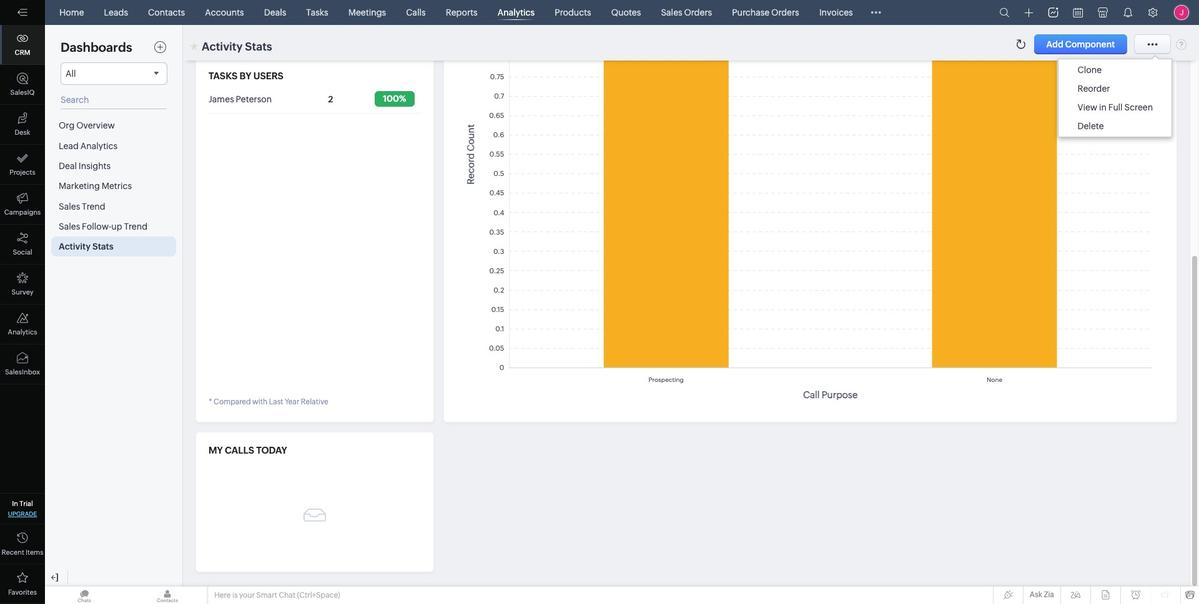 Task type: describe. For each thing, give the bounding box(es) containing it.
home link
[[54, 0, 89, 25]]

orders for purchase orders
[[772, 7, 800, 17]]

zia
[[1044, 591, 1055, 600]]

purchase orders link
[[727, 0, 805, 25]]

is
[[232, 592, 238, 600]]

calendar image
[[1074, 7, 1083, 17]]

home
[[59, 7, 84, 17]]

projects
[[10, 169, 35, 176]]

in
[[12, 500, 18, 508]]

smart
[[256, 592, 277, 600]]

leads link
[[99, 0, 133, 25]]

recent items
[[2, 549, 43, 557]]

survey
[[12, 289, 33, 296]]

chat
[[279, 592, 296, 600]]

campaigns link
[[0, 185, 45, 225]]

purchase orders
[[732, 7, 800, 17]]

products
[[555, 7, 592, 17]]

crm link
[[0, 25, 45, 65]]

purchase
[[732, 7, 770, 17]]

deals
[[264, 7, 286, 17]]

quotes link
[[607, 0, 646, 25]]

social link
[[0, 225, 45, 265]]

ask zia
[[1030, 591, 1055, 600]]

leads
[[104, 7, 128, 17]]

accounts link
[[200, 0, 249, 25]]

reports link
[[441, 0, 483, 25]]

quotes
[[612, 7, 641, 17]]

tasks
[[306, 7, 328, 17]]

survey link
[[0, 265, 45, 305]]

calls
[[406, 7, 426, 17]]

(ctrl+space)
[[297, 592, 340, 600]]

upgrade
[[8, 511, 37, 518]]

products link
[[550, 0, 597, 25]]

contacts link
[[143, 0, 190, 25]]

desk
[[15, 129, 30, 136]]

salesiq
[[10, 89, 35, 96]]

orders for sales orders
[[685, 7, 712, 17]]

0 vertical spatial analytics
[[498, 7, 535, 17]]

recent
[[2, 549, 24, 557]]



Task type: locate. For each thing, give the bounding box(es) containing it.
chats image
[[45, 587, 124, 605]]

desk link
[[0, 105, 45, 145]]

here
[[214, 592, 231, 600]]

2 orders from the left
[[772, 7, 800, 17]]

configure settings image
[[1148, 7, 1158, 17]]

contacts
[[148, 7, 185, 17]]

reports
[[446, 7, 478, 17]]

0 horizontal spatial analytics
[[8, 329, 37, 336]]

calls link
[[401, 0, 431, 25]]

meetings link
[[343, 0, 391, 25]]

meetings
[[348, 7, 386, 17]]

crm
[[15, 49, 30, 56]]

analytics right reports
[[498, 7, 535, 17]]

0 horizontal spatial orders
[[685, 7, 712, 17]]

analytics link down survey
[[0, 305, 45, 345]]

contacts image
[[128, 587, 207, 605]]

deals link
[[259, 0, 291, 25]]

trial
[[19, 500, 33, 508]]

orders right sales in the right of the page
[[685, 7, 712, 17]]

orders right purchase
[[772, 7, 800, 17]]

0 horizontal spatial analytics link
[[0, 305, 45, 345]]

social
[[13, 249, 32, 256]]

favorites
[[8, 589, 37, 597]]

salesinbox link
[[0, 345, 45, 385]]

invoices
[[820, 7, 853, 17]]

1 vertical spatial analytics link
[[0, 305, 45, 345]]

here is your smart chat (ctrl+space)
[[214, 592, 340, 600]]

your
[[239, 592, 255, 600]]

tasks link
[[301, 0, 333, 25]]

1 horizontal spatial orders
[[772, 7, 800, 17]]

analytics link right reports
[[493, 0, 540, 25]]

1 horizontal spatial analytics
[[498, 7, 535, 17]]

analytics
[[498, 7, 535, 17], [8, 329, 37, 336]]

quick actions image
[[1025, 8, 1034, 17]]

accounts
[[205, 7, 244, 17]]

invoices link
[[815, 0, 858, 25]]

analytics link
[[493, 0, 540, 25], [0, 305, 45, 345]]

search image
[[1000, 7, 1010, 17]]

1 vertical spatial analytics
[[8, 329, 37, 336]]

in trial upgrade
[[8, 500, 37, 518]]

sales motivator image
[[1049, 7, 1059, 17]]

projects link
[[0, 145, 45, 185]]

orders
[[685, 7, 712, 17], [772, 7, 800, 17]]

campaigns
[[4, 209, 41, 216]]

items
[[26, 549, 43, 557]]

sales orders
[[661, 7, 712, 17]]

1 horizontal spatial analytics link
[[493, 0, 540, 25]]

marketplace image
[[1098, 7, 1108, 17]]

1 orders from the left
[[685, 7, 712, 17]]

0 vertical spatial analytics link
[[493, 0, 540, 25]]

notifications image
[[1123, 7, 1133, 17]]

salesiq link
[[0, 65, 45, 105]]

ask
[[1030, 591, 1043, 600]]

sales orders link
[[656, 0, 717, 25]]

analytics up salesinbox link
[[8, 329, 37, 336]]

salesinbox
[[5, 369, 40, 376]]

sales
[[661, 7, 683, 17]]



Task type: vqa. For each thing, say whether or not it's contained in the screenshot.
Crm
yes



